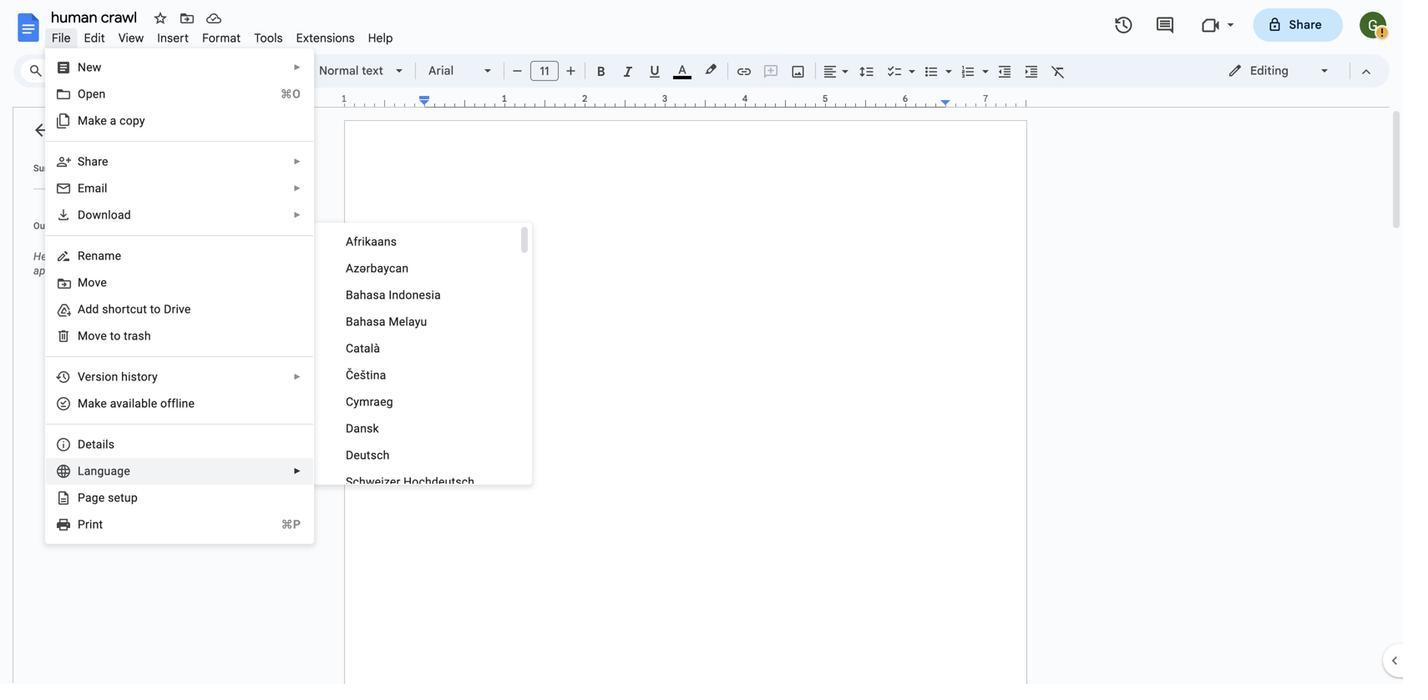 Task type: describe. For each thing, give the bounding box(es) containing it.
a
[[110, 114, 117, 128]]

menu containing afrikaans
[[313, 223, 532, 496]]

r
[[78, 249, 85, 263]]

file menu item
[[45, 28, 77, 48]]

deutsch
[[346, 449, 390, 463]]

1
[[341, 93, 347, 104]]

ew
[[86, 61, 102, 74]]

azərbaycan
[[346, 262, 409, 276]]

trash
[[124, 329, 151, 343]]

► for mail
[[293, 184, 302, 193]]

insert image image
[[789, 59, 808, 83]]

Menus field
[[21, 59, 104, 83]]

anguage
[[84, 465, 130, 479]]

► for ew
[[293, 63, 302, 72]]

► for anguage
[[293, 467, 302, 476]]

open o element
[[78, 87, 111, 101]]

highlight color image
[[702, 59, 720, 79]]

here.
[[70, 265, 94, 277]]

edit menu item
[[77, 28, 112, 48]]

headings you add to the document will appear here.
[[33, 251, 223, 277]]

⌘o
[[281, 87, 301, 101]]

g
[[92, 492, 98, 505]]

make
[[78, 114, 107, 128]]

pen
[[86, 87, 106, 101]]

left margin image
[[345, 94, 429, 107]]

ma k e available offline
[[78, 397, 195, 411]]

e mail
[[78, 182, 107, 195]]

to inside menu
[[150, 303, 161, 317]]

ename
[[85, 249, 121, 263]]

pa
[[78, 492, 92, 505]]

the
[[136, 251, 152, 263]]

menu bar inside menu bar "banner"
[[45, 22, 400, 49]]

⌘p
[[281, 518, 301, 532]]

right margin image
[[941, 94, 1026, 107]]

mode and view toolbar
[[1215, 54, 1380, 88]]

d ownload
[[78, 208, 131, 222]]

share
[[1289, 18, 1322, 32]]

styles list. normal text selected. option
[[319, 59, 386, 83]]

tools menu item
[[248, 28, 290, 48]]

details
[[78, 438, 115, 452]]

version h istory
[[78, 370, 158, 384]]

format
[[202, 31, 241, 46]]

pa g e setup
[[78, 492, 138, 505]]

p
[[78, 518, 85, 532]]

download d element
[[78, 208, 136, 222]]

help
[[368, 31, 393, 46]]

hochdeutsch
[[404, 476, 475, 489]]

email e element
[[78, 182, 112, 195]]

schweizer
[[346, 476, 400, 489]]

file
[[52, 31, 71, 46]]

bahasa indonesia
[[346, 289, 441, 302]]

normal
[[319, 63, 359, 78]]

bahasa melayu
[[346, 315, 427, 329]]

drive
[[164, 303, 191, 317]]

l
[[78, 465, 84, 479]]

line & paragraph spacing image
[[857, 59, 877, 83]]

setup
[[108, 492, 138, 505]]

Star checkbox
[[149, 7, 172, 30]]

version history h element
[[78, 370, 163, 384]]

add
[[103, 251, 121, 263]]

will
[[207, 251, 223, 263]]

main toolbar
[[104, 0, 1072, 436]]

rename r element
[[78, 249, 126, 263]]

move m element
[[78, 276, 112, 290]]

extensions
[[296, 31, 355, 46]]

editing
[[1250, 63, 1289, 78]]

summary
[[33, 163, 73, 174]]

dansk
[[346, 422, 379, 436]]

page setup g element
[[78, 492, 143, 505]]

Rename text field
[[45, 7, 147, 27]]

afrikaans
[[346, 235, 397, 249]]

help menu item
[[361, 28, 400, 48]]

editing button
[[1216, 58, 1342, 84]]

make a copy c element
[[78, 114, 150, 128]]

view menu item
[[112, 28, 151, 48]]

5 ► from the top
[[293, 373, 302, 382]]

s hare
[[78, 155, 108, 169]]

menu bar banner
[[0, 0, 1403, 685]]



Task type: locate. For each thing, give the bounding box(es) containing it.
indonesia
[[389, 289, 441, 302]]

n
[[78, 61, 86, 74]]

print p element
[[78, 518, 108, 532]]

arial option
[[428, 59, 474, 83]]

menu bar
[[45, 22, 400, 49]]

normal text
[[319, 63, 383, 78]]

appear
[[33, 265, 67, 277]]

2 ► from the top
[[293, 157, 302, 167]]

menu bar containing file
[[45, 22, 400, 49]]

offline
[[160, 397, 195, 411]]

0 horizontal spatial to
[[124, 251, 134, 263]]

extensions menu item
[[290, 28, 361, 48]]

to
[[124, 251, 134, 263], [150, 303, 161, 317]]

tools
[[254, 31, 283, 46]]

0 vertical spatial to
[[124, 251, 134, 263]]

⌘o element
[[261, 86, 301, 103]]

1 ► from the top
[[293, 63, 302, 72]]

0 vertical spatial bahasa
[[346, 289, 386, 302]]

mail
[[84, 182, 107, 195]]

move t o trash
[[78, 329, 151, 343]]

add shortcut to drive , element
[[78, 303, 196, 317]]

document
[[155, 251, 204, 263]]

outline heading
[[13, 220, 241, 243]]

3 ► from the top
[[293, 184, 302, 193]]

add
[[78, 303, 99, 317]]

1 vertical spatial bahasa
[[346, 315, 386, 329]]

document outline element
[[13, 108, 241, 685]]

to left 'the'
[[124, 251, 134, 263]]

o
[[114, 329, 121, 343]]

0 vertical spatial e
[[101, 397, 107, 411]]

summary heading
[[33, 162, 73, 175]]

ownload
[[86, 208, 131, 222]]

n ew
[[78, 61, 102, 74]]

opy
[[126, 114, 145, 128]]

to left drive
[[150, 303, 161, 317]]

► for ownload
[[293, 210, 302, 220]]

language l element
[[78, 465, 135, 479]]

català
[[346, 342, 380, 356]]

► for hare
[[293, 157, 302, 167]]

6 ► from the top
[[293, 467, 302, 476]]

e
[[101, 397, 107, 411], [98, 492, 105, 505]]

view
[[119, 31, 144, 46]]

schweizer hochdeutsch
[[346, 476, 475, 489]]

e for g
[[98, 492, 105, 505]]

o pen
[[78, 87, 106, 101]]

2 bahasa from the top
[[346, 315, 386, 329]]

e right "pa"
[[98, 492, 105, 505]]

r ename
[[78, 249, 121, 263]]

Font size text field
[[531, 61, 558, 81]]

bahasa up català on the left of the page
[[346, 315, 386, 329]]

headings
[[33, 251, 80, 263]]

⌘p element
[[261, 517, 301, 534]]

m ove
[[78, 276, 107, 290]]

►
[[293, 63, 302, 72], [293, 157, 302, 167], [293, 184, 302, 193], [293, 210, 302, 220], [293, 373, 302, 382], [293, 467, 302, 476]]

t
[[110, 329, 114, 343]]

bahasa down azərbaycan
[[346, 289, 386, 302]]

to inside the headings you add to the document will appear here.
[[124, 251, 134, 263]]

melayu
[[389, 315, 427, 329]]

share button
[[1253, 8, 1343, 42]]

1 vertical spatial e
[[98, 492, 105, 505]]

make a c opy
[[78, 114, 145, 128]]

hare
[[85, 155, 108, 169]]

available
[[110, 397, 157, 411]]

outline
[[33, 221, 63, 231]]

format menu item
[[196, 28, 248, 48]]

h
[[121, 370, 128, 384]]

insert menu item
[[151, 28, 196, 48]]

new n element
[[78, 61, 107, 74]]

arial
[[428, 63, 454, 78]]

edit
[[84, 31, 105, 46]]

you
[[82, 251, 100, 263]]

e
[[78, 182, 84, 195]]

insert
[[157, 31, 189, 46]]

details b element
[[78, 438, 120, 452]]

bahasa for bahasa melayu
[[346, 315, 386, 329]]

text
[[362, 63, 383, 78]]

move to trash t element
[[78, 329, 156, 343]]

application
[[0, 0, 1403, 685]]

k
[[95, 397, 101, 411]]

share s element
[[78, 155, 113, 169]]

bahasa for bahasa indonesia
[[346, 289, 386, 302]]

čeština
[[346, 369, 386, 383]]

e for k
[[101, 397, 107, 411]]

1 vertical spatial to
[[150, 303, 161, 317]]

c
[[120, 114, 126, 128]]

e right ma
[[101, 397, 107, 411]]

menu
[[18, 0, 314, 545], [313, 223, 532, 496]]

add shortcut to drive
[[78, 303, 191, 317]]

version
[[78, 370, 118, 384]]

shortcut
[[102, 303, 147, 317]]

move
[[78, 329, 107, 343]]

s
[[78, 155, 85, 169]]

cymraeg
[[346, 395, 393, 409]]

p rint
[[78, 518, 103, 532]]

ma
[[78, 397, 95, 411]]

o
[[78, 87, 86, 101]]

make available offline k element
[[78, 397, 200, 411]]

4 ► from the top
[[293, 210, 302, 220]]

menu containing n
[[18, 0, 314, 545]]

d
[[78, 208, 86, 222]]

bahasa
[[346, 289, 386, 302], [346, 315, 386, 329]]

text color image
[[673, 59, 692, 79]]

m
[[78, 276, 88, 290]]

Font size field
[[530, 61, 565, 82]]

rint
[[85, 518, 103, 532]]

istory
[[128, 370, 158, 384]]

application containing share
[[0, 0, 1403, 685]]

1 bahasa from the top
[[346, 289, 386, 302]]

ove
[[88, 276, 107, 290]]

l anguage
[[78, 465, 130, 479]]

1 horizontal spatial to
[[150, 303, 161, 317]]



Task type: vqa. For each thing, say whether or not it's contained in the screenshot.


